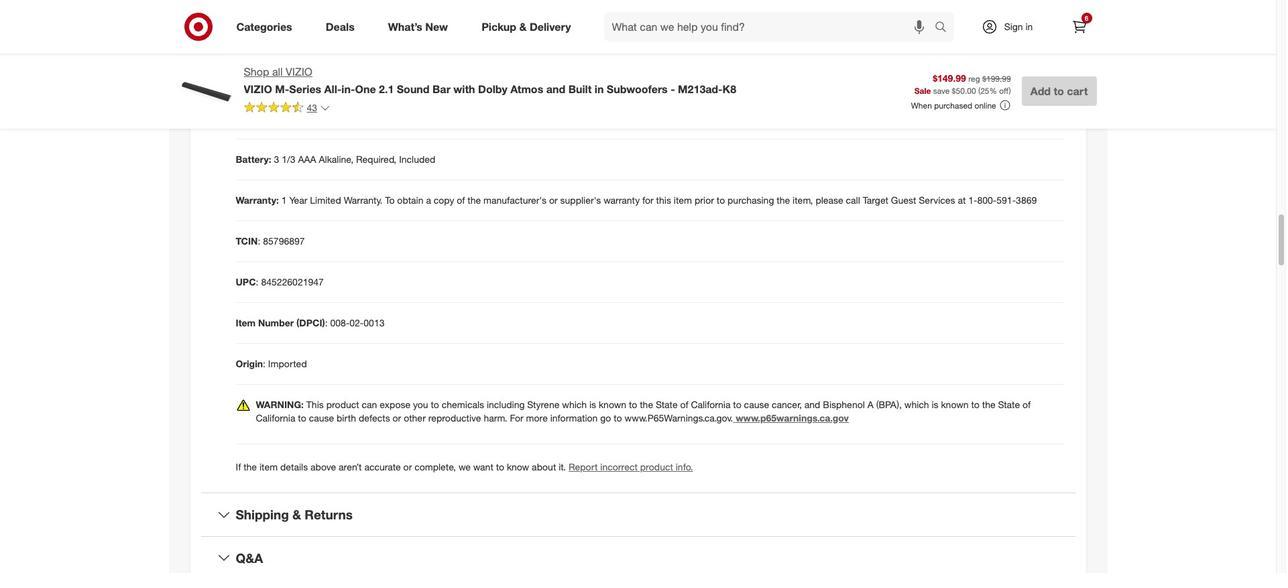 Task type: describe. For each thing, give the bounding box(es) containing it.
services
[[919, 194, 955, 206]]

1 horizontal spatial or
[[403, 461, 412, 473]]

: for 845226021947
[[256, 276, 258, 288]]

expose
[[380, 399, 410, 410]]

item,
[[793, 194, 813, 206]]

%
[[989, 86, 997, 96]]

add
[[1030, 84, 1051, 98]]

)
[[1009, 86, 1011, 96]]

we
[[459, 461, 471, 473]]

guest
[[891, 194, 916, 206]]

a
[[867, 399, 874, 410]]

1 horizontal spatial in
[[1026, 21, 1033, 32]]

m213ad-
[[678, 82, 723, 96]]

sound
[[397, 82, 430, 96]]

categories link
[[225, 12, 309, 42]]

a
[[426, 194, 431, 206]]

it.
[[559, 461, 566, 473]]

more
[[526, 412, 548, 424]]

birth
[[337, 412, 356, 424]]

above
[[310, 461, 336, 473]]

: for imported
[[263, 358, 266, 369]]

warranty.
[[344, 194, 382, 206]]

frequency
[[236, 72, 282, 83]]

cancer,
[[772, 399, 802, 410]]

obtain
[[397, 194, 423, 206]]

and inside this product can expose you to chemicals including styrene which is known to the state of california to cause cancer, and bisphenol a (bpa), which is known to the state of california to cause birth defects or other reproductive harm. for more information go to www.p65warnings.ca.gov.
[[804, 399, 820, 410]]

2 is from the left
[[932, 399, 938, 410]]

product inside this product can expose you to chemicals including styrene which is known to the state of california to cause cancer, and bisphenol a (bpa), which is known to the state of california to cause birth defects or other reproductive harm. for more information go to www.p65warnings.ca.gov.
[[326, 399, 359, 410]]

other
[[404, 412, 426, 424]]

warning:
[[256, 399, 304, 410]]

1 which from the left
[[562, 399, 587, 410]]

this
[[656, 194, 671, 206]]

included
[[399, 153, 435, 165]]

in-
[[342, 82, 355, 96]]

target
[[863, 194, 888, 206]]

item
[[236, 317, 256, 328]]

3
[[274, 153, 279, 165]]

this product can expose you to chemicals including styrene which is known to the state of california to cause cancer, and bisphenol a (bpa), which is known to the state of california to cause birth defects or other reproductive harm. for more information go to www.p65warnings.ca.gov.
[[256, 399, 1031, 424]]

warranty: 1 year limited warranty. to obtain a copy of the manufacturer's or supplier's warranty for this item prior to purchasing the item, please call target guest services at 1-800-591-3869
[[236, 194, 1037, 206]]

item number (dpci) : 008-02-0013
[[236, 317, 385, 328]]

1 horizontal spatial product
[[640, 461, 673, 473]]

number for number of channels: 2 speaker channels
[[236, 31, 271, 42]]

aaa
[[298, 153, 316, 165]]

origin
[[236, 358, 263, 369]]

battery:
[[236, 153, 271, 165]]

43
[[307, 102, 317, 113]]

including
[[487, 399, 525, 410]]

to
[[385, 194, 395, 206]]

What can we help you find? suggestions appear below search field
[[604, 12, 938, 42]]

: left 008-
[[325, 317, 328, 328]]

dolby
[[478, 82, 507, 96]]

series
[[289, 82, 321, 96]]

2
[[331, 31, 336, 42]]

harm.
[[484, 412, 507, 424]]

1 is from the left
[[589, 399, 596, 410]]

or inside this product can expose you to chemicals including styrene which is known to the state of california to cause cancer, and bisphenol a (bpa), which is known to the state of california to cause birth defects or other reproductive harm. for more information go to www.p65warnings.ca.gov.
[[393, 412, 401, 424]]

purchasing
[[728, 194, 774, 206]]

image of vizio m-series all-in-one 2.1 sound bar with dolby atmos and built in subwoofers - m213ad-k8 image
[[179, 64, 233, 118]]

categories
[[236, 20, 292, 33]]

and inside shop all vizio vizio m-series all-in-one 2.1 sound bar with dolby atmos and built in subwoofers - m213ad-k8
[[546, 82, 565, 96]]

m-
[[275, 82, 289, 96]]

if the item details above aren't accurate or complete, we want to know about it. report incorrect product info.
[[236, 461, 693, 473]]

defects
[[359, 412, 390, 424]]

frequency response: 50hz – 20khz
[[236, 72, 394, 83]]

cart
[[1067, 84, 1088, 98]]

1 horizontal spatial item
[[674, 194, 692, 206]]

85796897
[[263, 235, 305, 247]]

sign
[[1004, 21, 1023, 32]]

search button
[[928, 12, 961, 44]]

reg
[[968, 73, 980, 84]]

imported
[[268, 358, 307, 369]]

origin : imported
[[236, 358, 307, 369]]

to inside button
[[1054, 84, 1064, 98]]

1-
[[968, 194, 977, 206]]

0 horizontal spatial california
[[256, 412, 295, 424]]

& for shipping
[[292, 507, 301, 522]]

upc
[[236, 276, 256, 288]]

0 vertical spatial vizio
[[286, 65, 312, 78]]

43 link
[[244, 101, 331, 117]]

2 vertical spatial number
[[258, 317, 294, 328]]

www.p65warnings.ca.gov link
[[733, 412, 849, 424]]

shipping & returns button
[[201, 493, 1075, 536]]

go
[[600, 412, 611, 424]]

bar
[[433, 82, 451, 96]]

0 horizontal spatial item
[[259, 461, 278, 473]]

1 horizontal spatial california
[[691, 399, 731, 410]]

1 vertical spatial cause
[[309, 412, 334, 424]]

one
[[355, 82, 376, 96]]

bisphenol
[[823, 399, 865, 410]]

all-
[[324, 82, 342, 96]]

0013
[[364, 317, 385, 328]]

shop all vizio vizio m-series all-in-one 2.1 sound bar with dolby atmos and built in subwoofers - m213ad-k8
[[244, 65, 736, 96]]

off
[[999, 86, 1009, 96]]

3869
[[1016, 194, 1037, 206]]

all
[[272, 65, 283, 78]]

channels
[[376, 31, 416, 42]]

atmos
[[510, 82, 543, 96]]

add to cart button
[[1022, 76, 1097, 106]]



Task type: locate. For each thing, give the bounding box(es) containing it.
california
[[691, 399, 731, 410], [256, 412, 295, 424]]

1 vertical spatial product
[[640, 461, 673, 473]]

0 horizontal spatial state
[[656, 399, 678, 410]]

number up shop
[[236, 31, 271, 42]]

0 horizontal spatial is
[[589, 399, 596, 410]]

known right (bpa),
[[941, 399, 969, 410]]

1 horizontal spatial &
[[519, 20, 527, 33]]

(dpci)
[[296, 317, 325, 328]]

50.00
[[956, 86, 976, 96]]

:
[[258, 235, 260, 247], [256, 276, 258, 288], [325, 317, 328, 328], [263, 358, 266, 369]]

pickup & delivery
[[482, 20, 571, 33]]

$149.99
[[933, 72, 966, 84]]

tcin : 85796897
[[236, 235, 305, 247]]

: left 85796897
[[258, 235, 260, 247]]

channels:
[[285, 31, 328, 42]]

1 horizontal spatial state
[[998, 399, 1020, 410]]

california up the www.p65warnings.ca.gov.
[[691, 399, 731, 410]]

1 horizontal spatial is
[[932, 399, 938, 410]]

known
[[599, 399, 626, 410], [941, 399, 969, 410]]

upc : 845226021947
[[236, 276, 324, 288]]

800-
[[977, 194, 997, 206]]

required,
[[356, 153, 396, 165]]

& left returns
[[292, 507, 301, 522]]

0 horizontal spatial in
[[595, 82, 604, 96]]

0 horizontal spatial known
[[599, 399, 626, 410]]

subwoofers
[[607, 82, 668, 96]]

0 vertical spatial product
[[326, 399, 359, 410]]

what's new link
[[377, 12, 465, 42]]

item right this
[[674, 194, 692, 206]]

complete,
[[415, 461, 456, 473]]

1 vertical spatial item
[[259, 461, 278, 473]]

accurate
[[364, 461, 401, 473]]

cause down the this
[[309, 412, 334, 424]]

report
[[569, 461, 598, 473]]

which right (bpa),
[[904, 399, 929, 410]]

www.p65warnings.ca.gov.
[[625, 412, 733, 424]]

q&a button
[[201, 537, 1075, 573]]

what's new
[[388, 20, 448, 33]]

& right pickup
[[519, 20, 527, 33]]

0 vertical spatial and
[[546, 82, 565, 96]]

at
[[958, 194, 966, 206]]

delivery
[[530, 20, 571, 33]]

0 vertical spatial or
[[549, 194, 558, 206]]

is
[[589, 399, 596, 410], [932, 399, 938, 410]]

2 vertical spatial or
[[403, 461, 412, 473]]

0 horizontal spatial or
[[393, 412, 401, 424]]

is right (bpa),
[[932, 399, 938, 410]]

can
[[362, 399, 377, 410]]

25
[[980, 86, 989, 96]]

0 vertical spatial item
[[674, 194, 692, 206]]

for
[[642, 194, 654, 206]]

chemicals
[[442, 399, 484, 410]]

1 vertical spatial &
[[292, 507, 301, 522]]

6 link
[[1064, 12, 1094, 42]]

is up information
[[589, 399, 596, 410]]

(
[[978, 86, 980, 96]]

1 vertical spatial or
[[393, 412, 401, 424]]

in inside shop all vizio vizio m-series all-in-one 2.1 sound bar with dolby atmos and built in subwoofers - m213ad-k8
[[595, 82, 604, 96]]

0 vertical spatial &
[[519, 20, 527, 33]]

in
[[1026, 21, 1033, 32], [595, 82, 604, 96]]

2 state from the left
[[998, 399, 1020, 410]]

0 vertical spatial cause
[[744, 399, 769, 410]]

year
[[289, 194, 307, 206]]

number for number of audio inputs:
[[236, 113, 271, 124]]

2.1
[[379, 82, 394, 96]]

q&a
[[236, 550, 263, 566]]

you
[[413, 399, 428, 410]]

: for 85796897
[[258, 235, 260, 247]]

$149.99 reg $199.99 sale save $ 50.00 ( 25 % off )
[[914, 72, 1011, 96]]

know
[[507, 461, 529, 473]]

1 vertical spatial in
[[595, 82, 604, 96]]

deals link
[[314, 12, 371, 42]]

product left info.
[[640, 461, 673, 473]]

about
[[532, 461, 556, 473]]

call
[[846, 194, 860, 206]]

0 horizontal spatial which
[[562, 399, 587, 410]]

2 horizontal spatial or
[[549, 194, 558, 206]]

online
[[975, 100, 996, 110]]

shipping
[[236, 507, 289, 522]]

or left supplier's
[[549, 194, 558, 206]]

845226021947
[[261, 276, 324, 288]]

with
[[453, 82, 475, 96]]

1 horizontal spatial known
[[941, 399, 969, 410]]

shipping & returns
[[236, 507, 353, 522]]

pickup
[[482, 20, 516, 33]]

inputs:
[[313, 113, 343, 124]]

prior
[[695, 194, 714, 206]]

save
[[933, 86, 950, 96]]

in right built
[[595, 82, 604, 96]]

0 horizontal spatial &
[[292, 507, 301, 522]]

(bpa),
[[876, 399, 902, 410]]

2 which from the left
[[904, 399, 929, 410]]

reproductive
[[428, 412, 481, 424]]

1
[[281, 194, 287, 206]]

copy
[[434, 194, 454, 206]]

aren't
[[339, 461, 362, 473]]

and left built
[[546, 82, 565, 96]]

details
[[280, 461, 308, 473]]

in right sign
[[1026, 21, 1033, 32]]

1 horizontal spatial which
[[904, 399, 929, 410]]

limited
[[310, 194, 341, 206]]

cause left cancer,
[[744, 399, 769, 410]]

product up birth
[[326, 399, 359, 410]]

1 state from the left
[[656, 399, 678, 410]]

vizio down shop
[[244, 82, 272, 96]]

california down "warning:"
[[256, 412, 295, 424]]

0 horizontal spatial vizio
[[244, 82, 272, 96]]

1 vertical spatial number
[[236, 113, 271, 124]]

sign in
[[1004, 21, 1033, 32]]

& for pickup
[[519, 20, 527, 33]]

0 vertical spatial california
[[691, 399, 731, 410]]

2 known from the left
[[941, 399, 969, 410]]

: left imported
[[263, 358, 266, 369]]

$
[[952, 86, 956, 96]]

vizio up series
[[286, 65, 312, 78]]

1 horizontal spatial and
[[804, 399, 820, 410]]

www.p65warnings.ca.gov
[[736, 412, 849, 424]]

1 vertical spatial vizio
[[244, 82, 272, 96]]

the
[[468, 194, 481, 206], [777, 194, 790, 206], [640, 399, 653, 410], [982, 399, 995, 410], [244, 461, 257, 473]]

search
[[928, 21, 961, 35]]

1 vertical spatial and
[[804, 399, 820, 410]]

0 vertical spatial number
[[236, 31, 271, 42]]

: left '845226021947'
[[256, 276, 258, 288]]

or right accurate
[[403, 461, 412, 473]]

add to cart
[[1030, 84, 1088, 98]]

1 vertical spatial california
[[256, 412, 295, 424]]

number up battery:
[[236, 113, 271, 124]]

1 horizontal spatial cause
[[744, 399, 769, 410]]

0 vertical spatial in
[[1026, 21, 1033, 32]]

0 horizontal spatial product
[[326, 399, 359, 410]]

audio
[[285, 113, 310, 124]]

to
[[1054, 84, 1064, 98], [717, 194, 725, 206], [431, 399, 439, 410], [629, 399, 637, 410], [733, 399, 741, 410], [971, 399, 980, 410], [298, 412, 306, 424], [614, 412, 622, 424], [496, 461, 504, 473]]

info.
[[676, 461, 693, 473]]

1 horizontal spatial vizio
[[286, 65, 312, 78]]

new
[[425, 20, 448, 33]]

–
[[359, 72, 365, 83]]

item left details
[[259, 461, 278, 473]]

number right item
[[258, 317, 294, 328]]

0 horizontal spatial cause
[[309, 412, 334, 424]]

when purchased online
[[911, 100, 996, 110]]

product
[[326, 399, 359, 410], [640, 461, 673, 473]]

warranty
[[604, 194, 640, 206]]

1 known from the left
[[599, 399, 626, 410]]

item
[[674, 194, 692, 206], [259, 461, 278, 473]]

report incorrect product info. button
[[569, 460, 693, 474]]

known up go in the bottom of the page
[[599, 399, 626, 410]]

which up information
[[562, 399, 587, 410]]

or down expose
[[393, 412, 401, 424]]

and up 'www.p65warnings.ca.gov'
[[804, 399, 820, 410]]

number of audio inputs:
[[236, 113, 343, 124]]

& inside dropdown button
[[292, 507, 301, 522]]

please
[[816, 194, 843, 206]]

6
[[1085, 14, 1088, 22]]

0 horizontal spatial and
[[546, 82, 565, 96]]

which
[[562, 399, 587, 410], [904, 399, 929, 410]]



Task type: vqa. For each thing, say whether or not it's contained in the screenshot.
: for 85796897
yes



